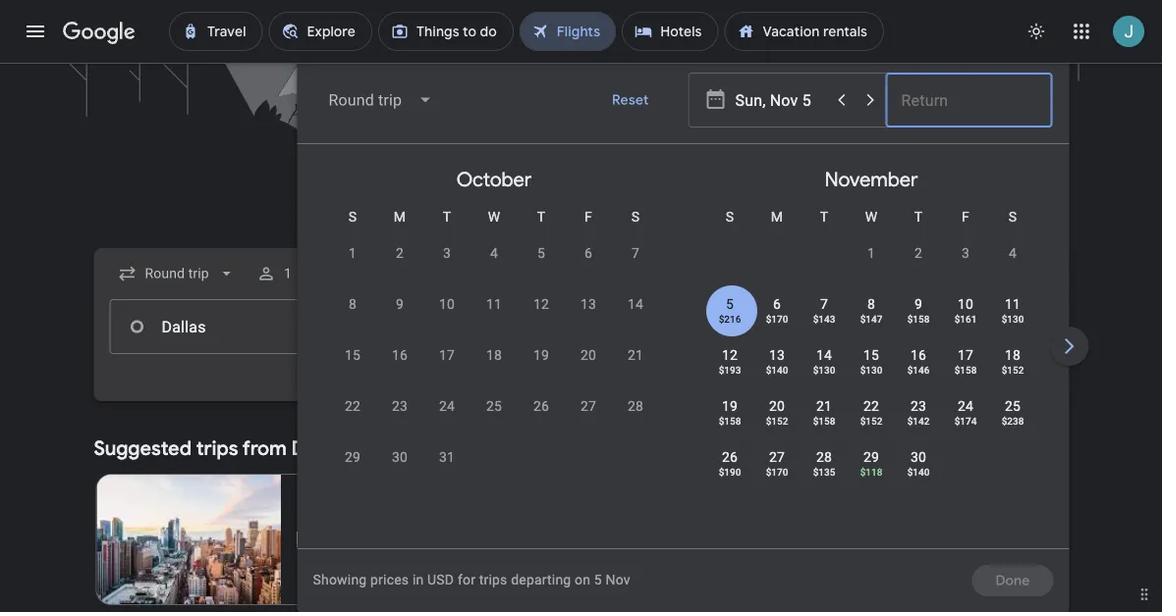 Task type: locate. For each thing, give the bounding box(es) containing it.
0 horizontal spatial f
[[584, 209, 592, 225]]

wed, oct 11 element
[[486, 295, 502, 314]]

1 16 from the left
[[391, 347, 407, 363]]

row containing 29
[[329, 439, 470, 495]]

15 for 15
[[344, 347, 360, 363]]

$135
[[812, 467, 835, 478]]

$193
[[718, 364, 741, 376]]

25 inside 25 $238
[[1004, 398, 1020, 415]]

0 vertical spatial $170
[[765, 313, 788, 325]]

nonstop
[[320, 532, 374, 548]]

$158 up "sun, nov 26" element
[[718, 416, 741, 427]]

13 for 13 $140
[[769, 347, 784, 363]]

1 , 170 us dollars element from the top
[[765, 313, 788, 325]]

1 button inside november row group
[[847, 244, 894, 291]]

2 8 from the left
[[867, 296, 875, 312]]

24 for 24
[[439, 398, 454, 415]]

, 140 us dollars element up mon, nov 20 element
[[765, 364, 788, 376]]

1 vertical spatial 14
[[816, 347, 832, 363]]

1 vertical spatial 27
[[769, 449, 784, 466]]

16 up ', 146 us dollars' element
[[910, 347, 926, 363]]

, 216 us dollars element
[[718, 313, 741, 325]]

w up wed, oct 4 element
[[487, 209, 500, 225]]

30 down $142
[[910, 449, 926, 466]]

0 horizontal spatial 11
[[486, 296, 502, 312]]

1 4 from the left
[[490, 245, 498, 261]]

2 horizontal spatial 1
[[867, 245, 875, 261]]

3 button for october
[[423, 244, 470, 291]]

mon, nov 20 element
[[769, 397, 784, 416]]

$152 up wed, nov 29 element
[[860, 416, 882, 427]]

, 140 us dollars element
[[765, 364, 788, 376], [907, 467, 929, 478]]

wed, nov 8 element
[[867, 295, 875, 314]]

$140 up mon, nov 20 element
[[765, 364, 788, 376]]

1 horizontal spatial , 152 us dollars element
[[860, 416, 882, 427]]

, 152 us dollars element for 18
[[1001, 364, 1023, 376]]

9
[[395, 296, 403, 312], [914, 296, 922, 312]]

trips
[[196, 436, 238, 461], [479, 572, 507, 588]]

1 vertical spatial 21
[[816, 398, 832, 415]]

1 horizontal spatial 25
[[1004, 398, 1020, 415]]

1 horizontal spatial 29
[[863, 449, 879, 466]]

7 up $143
[[820, 296, 828, 312]]

0 vertical spatial 6
[[584, 245, 592, 261]]

4 s from the left
[[1008, 209, 1016, 225]]

1 horizontal spatial w
[[865, 209, 877, 225]]

2 f from the left
[[961, 209, 969, 225]]

row containing 22
[[329, 388, 659, 444]]

3
[[442, 245, 450, 261], [961, 245, 969, 261], [386, 532, 394, 548]]

11 right 'tue, oct 10' element
[[486, 296, 502, 312]]

, 118 us dollars element
[[860, 467, 882, 478]]

27 for 27 $170
[[769, 449, 784, 466]]

26 inside 26 $190
[[721, 449, 737, 466]]

, 130 us dollars element up 'sat, nov 18' element
[[1001, 313, 1023, 325]]

$146
[[907, 364, 929, 376]]

0 horizontal spatial 1 button
[[329, 244, 376, 291]]

0 vertical spatial 7
[[631, 245, 639, 261]]

new york
[[297, 491, 366, 511]]

20
[[580, 347, 596, 363], [769, 398, 784, 415]]

3 button up 'tue, oct 10' element
[[423, 244, 470, 291]]

$130 up 'sat, nov 18' element
[[1001, 313, 1023, 325]]

$174
[[954, 416, 976, 427]]

t up tue, oct 3 element
[[442, 209, 451, 225]]

25 down 18 button
[[486, 398, 502, 415]]

sun, nov 26 element
[[721, 448, 737, 468]]

2 25 from the left
[[1004, 398, 1020, 415]]

$158 up tue, nov 28 element
[[812, 416, 835, 427]]

2 $170 from the top
[[765, 467, 788, 478]]

3 button for november
[[942, 244, 989, 291]]

, 152 us dollars element for 22
[[860, 416, 882, 427]]

25
[[486, 398, 502, 415], [1004, 398, 1020, 415]]

0 horizontal spatial 23
[[391, 398, 407, 415]]

28 for 28 $135
[[816, 449, 832, 466]]

1 inside november row group
[[867, 245, 875, 261]]

0 horizontal spatial 13
[[580, 296, 596, 312]]

28 down the "21" button
[[627, 398, 643, 415]]

2 4 from the left
[[1008, 245, 1016, 261]]

3 t from the left
[[819, 209, 828, 225]]

25 for 25 $238
[[1004, 398, 1020, 415]]

16 inside button
[[391, 347, 407, 363]]

0 horizontal spatial 26
[[533, 398, 549, 415]]

1 horizontal spatial 4 button
[[989, 244, 1036, 291]]

31 button
[[423, 448, 470, 495]]

6 inside "6 $170"
[[773, 296, 780, 312]]

, 170 us dollars element for 27
[[765, 467, 788, 478]]

$158 for 17
[[954, 364, 976, 376]]

30 inside button
[[391, 449, 407, 466]]

4 inside october row group
[[490, 245, 498, 261]]

2 30 from the left
[[910, 449, 926, 466]]

2 horizontal spatial 5
[[725, 296, 733, 312]]

, 135 us dollars element
[[812, 467, 835, 478]]

$152 up sat, nov 25 element
[[1001, 364, 1023, 376]]

wed, oct 4 element
[[490, 244, 498, 263]]

mon, oct 9 element
[[395, 295, 403, 314]]

0 vertical spatial 19
[[533, 347, 549, 363]]

row containing 5
[[706, 286, 1036, 342]]

2 button
[[376, 244, 423, 291], [894, 244, 942, 291]]

22
[[344, 398, 360, 415], [863, 398, 879, 415]]

16 down 9 button
[[391, 347, 407, 363]]

2 15 from the left
[[863, 347, 879, 363]]

20 down 13 button
[[580, 347, 596, 363]]

dec
[[297, 512, 321, 528]]

30 button
[[376, 448, 423, 495]]

thu, oct 5 element
[[537, 244, 545, 263]]

0 vertical spatial 20
[[580, 347, 596, 363]]

3 left sat, nov 4 element
[[961, 245, 969, 261]]

1 horizontal spatial 22
[[863, 398, 879, 415]]

6 $170
[[765, 296, 788, 325]]

7 right fri, oct 6 element
[[631, 245, 639, 261]]

0 vertical spatial , 170 us dollars element
[[765, 313, 788, 325]]

2 horizontal spatial $152
[[1001, 364, 1023, 376]]

18 inside 18 button
[[486, 347, 502, 363]]

0 horizontal spatial 4 button
[[470, 244, 517, 291]]

1 button up wed, nov 8 element
[[847, 244, 894, 291]]

3 inside october row group
[[442, 245, 450, 261]]

22 down 15 button
[[344, 398, 360, 415]]

, 140 us dollars element down explore
[[907, 467, 929, 478]]

1 vertical spatial 6
[[773, 296, 780, 312]]

november row group
[[682, 152, 1059, 541]]

2 1 button from the left
[[847, 244, 894, 291]]

15 inside button
[[344, 347, 360, 363]]

2 , 170 us dollars element from the top
[[765, 467, 788, 478]]

2 horizontal spatial 3
[[961, 245, 969, 261]]

thu, nov 30 element
[[910, 448, 926, 468]]

suggested
[[94, 436, 192, 461]]

30 down the 23 button
[[391, 449, 407, 466]]

1 horizontal spatial 1
[[348, 245, 356, 261]]

f for november
[[961, 209, 969, 225]]

tue, nov 7 element
[[820, 295, 828, 314]]

28
[[627, 398, 643, 415], [816, 449, 832, 466]]

showing prices in usd for trips departing on 5 nov
[[313, 572, 630, 588]]

3 button inside november row group
[[942, 244, 989, 291]]

27 inside 27 $170
[[769, 449, 784, 466]]

, 130 us dollars element for 11
[[1001, 313, 1023, 325]]

0 horizontal spatial 9
[[395, 296, 403, 312]]

2 w from the left
[[865, 209, 877, 225]]

$152 up mon, nov 27 element
[[765, 416, 788, 427]]

0 horizontal spatial 14
[[627, 296, 643, 312]]

29 down 22 button
[[344, 449, 360, 466]]

1 inside popup button
[[284, 266, 292, 282]]

m inside october row group
[[393, 209, 405, 225]]

1 vertical spatial $140
[[907, 467, 929, 478]]

3 button up the fri, nov 10 element
[[942, 244, 989, 291]]

19 button
[[517, 346, 564, 393]]

17 inside button
[[439, 347, 454, 363]]

15 inside 15 $130
[[863, 347, 879, 363]]

18 for 18
[[486, 347, 502, 363]]

1 w from the left
[[487, 209, 500, 225]]

4 button for november
[[989, 244, 1036, 291]]

20 $152
[[765, 398, 788, 427]]

trips right for
[[479, 572, 507, 588]]

0 horizontal spatial , 140 us dollars element
[[765, 364, 788, 376]]

, 152 us dollars element for 20
[[765, 416, 788, 427]]

16
[[391, 347, 407, 363], [910, 347, 926, 363]]

7 for 7 $143
[[820, 296, 828, 312]]

1 horizontal spatial , 130 us dollars element
[[860, 364, 882, 376]]

f inside october row group
[[584, 209, 592, 225]]

1 horizontal spatial 20
[[769, 398, 784, 415]]

1 15 from the left
[[344, 347, 360, 363]]

12 button
[[517, 295, 564, 342]]

dec 4 – 11
[[297, 512, 364, 528]]

mon, nov 13 element
[[769, 346, 784, 365]]

18 down 11 $130
[[1004, 347, 1020, 363]]

12 $193
[[718, 347, 741, 376]]

17 for 17
[[439, 347, 454, 363]]

0 horizontal spatial $130
[[812, 364, 835, 376]]

1 horizontal spatial 23
[[910, 398, 926, 415]]

9 inside 9 $158
[[914, 296, 922, 312]]

, 130 us dollars element
[[1001, 313, 1023, 325], [812, 364, 835, 376], [860, 364, 882, 376]]

0 horizontal spatial 24
[[439, 398, 454, 415]]

thu, nov 9 element
[[914, 295, 922, 314]]

1 horizontal spatial 2 button
[[894, 244, 942, 291]]

4
[[490, 245, 498, 261], [1008, 245, 1016, 261]]

$152 for 20
[[765, 416, 788, 427]]

None text field
[[110, 300, 387, 355]]

27 inside 27 button
[[580, 398, 596, 415]]

11 button
[[470, 295, 517, 342]]

 image
[[378, 530, 382, 550]]

8 inside button
[[348, 296, 356, 312]]

24 $174
[[954, 398, 976, 427]]

11 inside button
[[486, 296, 502, 312]]

2 11 from the left
[[1004, 296, 1020, 312]]

0 horizontal spatial 16
[[391, 347, 407, 363]]

2 m from the left
[[770, 209, 783, 225]]

26 down 19 'button'
[[533, 398, 549, 415]]

search
[[572, 391, 617, 409]]

2
[[395, 245, 403, 261], [914, 245, 922, 261]]

11 for 11
[[486, 296, 502, 312]]

26
[[533, 398, 549, 415], [721, 449, 737, 466]]

, 158 us dollars element up "sun, nov 26" element
[[718, 416, 741, 427]]

$170 up mon, nov 13 element
[[765, 313, 788, 325]]

$130 up tue, nov 21 element
[[812, 364, 835, 376]]

28 for 28
[[627, 398, 643, 415]]

s up sat, oct 7 element
[[631, 209, 639, 225]]

0 horizontal spatial 19
[[413, 532, 429, 548]]

, 158 us dollars element for 21
[[812, 416, 835, 427]]

22 inside 22 $152
[[863, 398, 879, 415]]

row containing 19
[[706, 388, 1036, 444]]

wed, nov 1 element
[[867, 244, 875, 263]]

1 vertical spatial 7
[[820, 296, 828, 312]]

5 inside 5 $216
[[725, 296, 733, 312]]

1 17 from the left
[[439, 347, 454, 363]]

1 9 from the left
[[395, 296, 403, 312]]

4 inside november row group
[[1008, 245, 1016, 261]]

10 button
[[423, 295, 470, 342]]

1 m from the left
[[393, 209, 405, 225]]

10 left wed, oct 11 'element'
[[439, 296, 454, 312]]

20 inside button
[[580, 347, 596, 363]]

28 inside '28 $135'
[[816, 449, 832, 466]]

1 horizontal spatial $130
[[860, 364, 882, 376]]

1 horizontal spatial 4
[[1008, 245, 1016, 261]]

1 24 from the left
[[439, 398, 454, 415]]

$130 up wed, nov 22 element
[[860, 364, 882, 376]]

, 170 us dollars element
[[765, 313, 788, 325], [765, 467, 788, 478]]

1 horizontal spatial 6
[[773, 296, 780, 312]]

2 horizontal spatial , 130 us dollars element
[[1001, 313, 1023, 325]]

23 for 23
[[391, 398, 407, 415]]

0 horizontal spatial 25
[[486, 398, 502, 415]]

1 4 button from the left
[[470, 244, 517, 291]]

None field
[[313, 77, 449, 124], [110, 256, 244, 292], [313, 77, 449, 124], [110, 256, 244, 292]]

2 16 from the left
[[910, 347, 926, 363]]

27 down the 20 button
[[580, 398, 596, 415]]

1 f from the left
[[584, 209, 592, 225]]

17 down 10 button
[[439, 347, 454, 363]]

27 down 20 $152
[[769, 449, 784, 466]]

sun, nov 19 element
[[721, 397, 737, 416]]

12 inside 12 button
[[533, 296, 549, 312]]

19
[[533, 347, 549, 363], [721, 398, 737, 415], [413, 532, 429, 548]]

$140 for 30
[[907, 467, 929, 478]]

fri, nov 17 element
[[957, 346, 973, 365]]

29 inside 29 $118
[[863, 449, 879, 466]]

1 horizontal spatial trips
[[479, 572, 507, 588]]

24 inside 24 'button'
[[439, 398, 454, 415]]

1 1 button from the left
[[329, 244, 376, 291]]

19 right hr
[[413, 532, 429, 548]]

21 $158
[[812, 398, 835, 427]]

1 10 from the left
[[439, 296, 454, 312]]

24
[[439, 398, 454, 415], [957, 398, 973, 415]]

, 140 us dollars element for 30
[[907, 467, 929, 478]]

t down 'november'
[[819, 209, 828, 225]]

11 inside 11 $130
[[1004, 296, 1020, 312]]

2 horizontal spatial , 152 us dollars element
[[1001, 364, 1023, 376]]

13 inside button
[[580, 296, 596, 312]]

25 up , 238 us dollars element
[[1004, 398, 1020, 415]]

$130
[[1001, 313, 1023, 325], [812, 364, 835, 376], [860, 364, 882, 376]]

0 horizontal spatial 4
[[490, 245, 498, 261]]

30
[[391, 449, 407, 466], [910, 449, 926, 466]]

m up mon, nov 6 element
[[770, 209, 783, 225]]

0 vertical spatial trips
[[196, 436, 238, 461]]

0 horizontal spatial 8
[[348, 296, 356, 312]]

3 s from the left
[[725, 209, 734, 225]]

1 horizontal spatial 13
[[769, 347, 784, 363]]

12 down 5 button
[[533, 296, 549, 312]]

0 vertical spatial 13
[[580, 296, 596, 312]]

2 horizontal spatial 19
[[721, 398, 737, 415]]

1 horizontal spatial 12
[[721, 347, 737, 363]]

1 inside october row group
[[348, 245, 356, 261]]

29 for 29
[[344, 449, 360, 466]]

trips inside flight search box
[[479, 572, 507, 588]]

for
[[458, 572, 476, 588]]

8 $147
[[860, 296, 882, 325]]

s
[[348, 209, 356, 225], [631, 209, 639, 225], [725, 209, 734, 225], [1008, 209, 1016, 225]]

0 vertical spatial , 140 us dollars element
[[765, 364, 788, 376]]

19 down 12 button at left
[[533, 347, 549, 363]]

11 right the fri, nov 10 element
[[1004, 296, 1020, 312]]

3 button
[[423, 244, 470, 291], [942, 244, 989, 291]]

0 horizontal spatial 28
[[627, 398, 643, 415]]

1 horizontal spatial 17
[[957, 347, 973, 363]]

$170 right the $190
[[765, 467, 788, 478]]

23 $142
[[907, 398, 929, 427]]

november
[[824, 167, 918, 192]]

0 horizontal spatial 12
[[533, 296, 549, 312]]

1 horizontal spatial 28
[[816, 449, 832, 466]]

explore
[[912, 440, 961, 458]]

, 152 us dollars element
[[1001, 364, 1023, 376], [765, 416, 788, 427], [860, 416, 882, 427]]

14 inside button
[[627, 296, 643, 312]]

7
[[631, 245, 639, 261], [820, 296, 828, 312]]

24 inside 24 $174
[[957, 398, 973, 415]]

1 horizontal spatial 18
[[1004, 347, 1020, 363]]

1 22 from the left
[[344, 398, 360, 415]]

1
[[348, 245, 356, 261], [867, 245, 875, 261], [284, 266, 292, 282]]

6
[[584, 245, 592, 261], [773, 296, 780, 312]]

8 inside 8 $147
[[867, 296, 875, 312]]

f
[[584, 209, 592, 225], [961, 209, 969, 225]]

explore destinations button
[[889, 433, 1068, 465]]

row containing 15
[[329, 337, 659, 393]]

12 inside 12 $193
[[721, 347, 737, 363]]

, 170 us dollars element right the $190
[[765, 467, 788, 478]]

5
[[537, 245, 545, 261], [725, 296, 733, 312], [594, 572, 602, 588]]

25 inside button
[[486, 398, 502, 415]]

mon, oct 16 element
[[391, 346, 407, 365]]

1 horizontal spatial 14
[[816, 347, 832, 363]]

, 190 us dollars element
[[718, 467, 741, 478]]

2 left tue, oct 3 element
[[395, 245, 403, 261]]

1 29 from the left
[[344, 449, 360, 466]]

grid inside flight search box
[[305, 152, 1162, 561]]

2 23 from the left
[[910, 398, 926, 415]]

7 $143
[[812, 296, 835, 325]]

26 for 26 $190
[[721, 449, 737, 466]]

tue, oct 24 element
[[439, 397, 454, 416]]

22 inside button
[[344, 398, 360, 415]]

14 for 14 $130
[[816, 347, 832, 363]]

26 $190
[[718, 449, 741, 478]]

0 horizontal spatial 2
[[395, 245, 403, 261]]

sun, oct 1 element
[[348, 244, 356, 263]]

20 inside 20 $152
[[769, 398, 784, 415]]

1 horizontal spatial $152
[[860, 416, 882, 427]]

$147
[[860, 313, 882, 325]]

, 146 us dollars element
[[907, 364, 929, 376]]

mon, oct 2 element
[[395, 244, 403, 263]]

sun, oct 8 element
[[348, 295, 356, 314]]

21 down 14 $130
[[816, 398, 832, 415]]

2 3 button from the left
[[942, 244, 989, 291]]

, 158 us dollars element up tue, nov 28 element
[[812, 416, 835, 427]]

, 152 us dollars element up wed, nov 29 element
[[860, 416, 882, 427]]

16 for 16
[[391, 347, 407, 363]]

9 right sun, oct 8 element
[[395, 296, 403, 312]]

14 down $143
[[816, 347, 832, 363]]

, 152 us dollars element up sat, nov 25 element
[[1001, 364, 1023, 376]]

22 for 22 $152
[[863, 398, 879, 415]]

6 inside button
[[584, 245, 592, 261]]

2 4 button from the left
[[989, 244, 1036, 291]]

frontier image
[[297, 532, 313, 548]]

, 140 us dollars element for 13
[[765, 364, 788, 376]]

Return text field
[[900, 301, 1036, 354]]

wed, nov 15 element
[[863, 346, 879, 365]]

0 vertical spatial 21
[[627, 347, 643, 363]]

21 inside 21 $158
[[816, 398, 832, 415]]

mon, nov 27 element
[[769, 448, 784, 468]]

29 up , 118 us dollars element
[[863, 449, 879, 466]]

$118
[[860, 467, 882, 478]]

9 left the fri, nov 10 element
[[914, 296, 922, 312]]

1 23 from the left
[[391, 398, 407, 415]]

m up mon, oct 2 element
[[393, 209, 405, 225]]

1 horizontal spatial 21
[[816, 398, 832, 415]]

, 130 us dollars element up tue, nov 21 element
[[812, 364, 835, 376]]

m inside row group
[[770, 209, 783, 225]]

14 down the 7 button
[[627, 296, 643, 312]]

nov
[[606, 572, 630, 588]]

, 142 us dollars element
[[907, 416, 929, 427]]

12 up , 193 us dollars element
[[721, 347, 737, 363]]

thu, oct 19 element
[[533, 346, 549, 365]]

4 button up sat, nov 11 element
[[989, 244, 1036, 291]]

$161
[[954, 313, 976, 325]]

7 inside button
[[631, 245, 639, 261]]

26 inside 26 button
[[533, 398, 549, 415]]

1 horizontal spatial 15
[[863, 347, 879, 363]]

9 button
[[376, 295, 423, 342]]

thu, oct 26 element
[[533, 397, 549, 416]]

30 inside 30 $140
[[910, 449, 926, 466]]

f for october
[[584, 209, 592, 225]]

17 down $161
[[957, 347, 973, 363]]

1 11 from the left
[[486, 296, 502, 312]]

8 left mon, oct 9 element at left
[[348, 296, 356, 312]]

5 for 5
[[537, 245, 545, 261]]

s up sat, nov 4 element
[[1008, 209, 1016, 225]]

2 for november
[[914, 245, 922, 261]]

1 horizontal spatial m
[[770, 209, 783, 225]]

1 8 from the left
[[348, 296, 356, 312]]

, 130 us dollars element for 14
[[812, 364, 835, 376]]

2 22 from the left
[[863, 398, 879, 415]]

1 horizontal spatial 27
[[769, 449, 784, 466]]

1 vertical spatial , 140 us dollars element
[[907, 467, 929, 478]]

22 down 15 $130
[[863, 398, 879, 415]]

10 inside 10 $161
[[957, 296, 973, 312]]

2 2 button from the left
[[894, 244, 942, 291]]

1 horizontal spatial 9
[[914, 296, 922, 312]]

28 button
[[611, 397, 659, 444]]

from
[[242, 436, 287, 461]]

sat, nov 18 element
[[1004, 346, 1020, 365]]

$158 for 9
[[907, 313, 929, 325]]

15 down $147
[[863, 347, 879, 363]]

1 vertical spatial 20
[[769, 398, 784, 415]]

19 inside 'button'
[[533, 347, 549, 363]]

0 horizontal spatial 3
[[386, 532, 394, 548]]

0 horizontal spatial 1
[[284, 266, 292, 282]]

0 vertical spatial $140
[[765, 364, 788, 376]]

0 horizontal spatial 21
[[627, 347, 643, 363]]

row group
[[1059, 152, 1162, 541]]

0 horizontal spatial trips
[[196, 436, 238, 461]]

w inside november row group
[[865, 209, 877, 225]]

, 143 us dollars element
[[812, 313, 835, 325]]

2 24 from the left
[[957, 398, 973, 415]]

19 down , 193 us dollars element
[[721, 398, 737, 415]]

sun, nov 5, departure date. element
[[725, 295, 733, 314]]

2 inside november row group
[[914, 245, 922, 261]]

0 horizontal spatial 5
[[537, 245, 545, 261]]

29
[[344, 449, 360, 466], [863, 449, 879, 466]]

0 horizontal spatial $140
[[765, 364, 788, 376]]

23 down 16 button
[[391, 398, 407, 415]]

15 for 15 $130
[[863, 347, 879, 363]]

1 3 button from the left
[[423, 244, 470, 291]]

2 button up mon, oct 9 element at left
[[376, 244, 423, 291]]

0 horizontal spatial 22
[[344, 398, 360, 415]]

1 horizontal spatial f
[[961, 209, 969, 225]]

0 horizontal spatial 15
[[344, 347, 360, 363]]

21 down 14 button
[[627, 347, 643, 363]]

w up wed, nov 1 element
[[865, 209, 877, 225]]

row
[[329, 227, 659, 291], [847, 227, 1036, 291], [329, 286, 659, 342], [706, 286, 1036, 342], [329, 337, 659, 393], [706, 337, 1036, 393], [329, 388, 659, 444], [706, 388, 1036, 444], [329, 439, 470, 495], [706, 439, 942, 495]]

, 152 us dollars element up mon, nov 27 element
[[765, 416, 788, 427]]

1 horizontal spatial 10
[[957, 296, 973, 312]]

18 inside 18 $152
[[1004, 347, 1020, 363]]

21 inside button
[[627, 347, 643, 363]]

17 inside "17 $158"
[[957, 347, 973, 363]]

1 vertical spatial , 170 us dollars element
[[765, 467, 788, 478]]

2 button up thu, nov 9 'element'
[[894, 244, 942, 291]]

t up the "thu, nov 2" element
[[914, 209, 922, 225]]

fri, oct 20 element
[[580, 346, 596, 365]]

f up fri, nov 3 element
[[961, 209, 969, 225]]

13 inside 13 $140
[[769, 347, 784, 363]]

0 horizontal spatial 17
[[439, 347, 454, 363]]

0 vertical spatial 26
[[533, 398, 549, 415]]

, 158 us dollars element
[[907, 313, 929, 325], [954, 364, 976, 376], [718, 416, 741, 427], [812, 416, 835, 427]]

, 158 us dollars element for 19
[[718, 416, 741, 427]]

20 down 13 $140 in the right bottom of the page
[[769, 398, 784, 415]]

2 18 from the left
[[1004, 347, 1020, 363]]

0 horizontal spatial 20
[[580, 347, 596, 363]]

sat, oct 28 element
[[627, 397, 643, 416]]

3 inside november row group
[[961, 245, 969, 261]]

0 horizontal spatial , 130 us dollars element
[[812, 364, 835, 376]]

1 vertical spatial trips
[[479, 572, 507, 588]]

21 for 21 $158
[[816, 398, 832, 415]]

4 button up wed, oct 11 'element'
[[470, 244, 517, 291]]

1 25 from the left
[[486, 398, 502, 415]]

f inside november row group
[[961, 209, 969, 225]]

1 18 from the left
[[486, 347, 502, 363]]

8 up $147
[[867, 296, 875, 312]]

2 horizontal spatial $130
[[1001, 313, 1023, 325]]

9 inside button
[[395, 296, 403, 312]]

20 for 20 $152
[[769, 398, 784, 415]]

4 right fri, nov 3 element
[[1008, 245, 1016, 261]]

10 for 10 $161
[[957, 296, 973, 312]]

2 inside october row group
[[395, 245, 403, 261]]

5 right on
[[594, 572, 602, 588]]

19 inside 19 $158
[[721, 398, 737, 415]]

28 inside button
[[627, 398, 643, 415]]

26 up the $190
[[721, 449, 737, 466]]

29 inside button
[[344, 449, 360, 466]]

1 30 from the left
[[391, 449, 407, 466]]

0 horizontal spatial 3 button
[[423, 244, 470, 291]]

trips inside region
[[196, 436, 238, 461]]

25 for 25
[[486, 398, 502, 415]]

$170
[[765, 313, 788, 325], [765, 467, 788, 478]]

13 down "6 $170"
[[769, 347, 784, 363]]

14 inside 14 $130
[[816, 347, 832, 363]]

3 right mon, oct 2 element
[[442, 245, 450, 261]]

, 170 us dollars element up mon, nov 13 element
[[765, 313, 788, 325]]

2 9 from the left
[[914, 296, 922, 312]]

3 hr 19 min
[[386, 532, 456, 548]]

0 horizontal spatial 2 button
[[376, 244, 423, 291]]

row containing 12
[[706, 337, 1036, 393]]

2 29 from the left
[[863, 449, 879, 466]]

new
[[297, 491, 330, 511]]

0 horizontal spatial , 152 us dollars element
[[765, 416, 788, 427]]

grid
[[305, 152, 1162, 561]]

grid containing october
[[305, 152, 1162, 561]]

w for october
[[487, 209, 500, 225]]

23 inside button
[[391, 398, 407, 415]]

23 up $142
[[910, 398, 926, 415]]

16 inside 16 $146
[[910, 347, 926, 363]]

21
[[627, 347, 643, 363], [816, 398, 832, 415]]

1 2 from the left
[[395, 245, 403, 261]]

2 t from the left
[[537, 209, 545, 225]]

18 down 11 button
[[486, 347, 502, 363]]

2 2 from the left
[[914, 245, 922, 261]]

2 10 from the left
[[957, 296, 973, 312]]

28 up , 135 us dollars element
[[816, 449, 832, 466]]

, 158 us dollars element up thu, nov 16 element
[[907, 313, 929, 325]]

w inside october row group
[[487, 209, 500, 225]]

24 up , 174 us dollars element on the bottom right of page
[[957, 398, 973, 415]]

thu, nov 23 element
[[910, 397, 926, 416]]

3 left hr
[[386, 532, 394, 548]]

, 147 us dollars element
[[860, 313, 882, 325]]

0 horizontal spatial 29
[[344, 449, 360, 466]]

17 button
[[423, 346, 470, 393]]

, 158 us dollars element for 17
[[954, 364, 976, 376]]

10 up $161
[[957, 296, 973, 312]]

m
[[393, 209, 405, 225], [770, 209, 783, 225]]

23 for 23 $142
[[910, 398, 926, 415]]

6 for 6 $170
[[773, 296, 780, 312]]

7 inside 7 $143
[[820, 296, 828, 312]]

0 vertical spatial 12
[[533, 296, 549, 312]]

fri, oct 27 element
[[580, 397, 596, 416]]

25 button
[[470, 397, 517, 444]]

$158 up thu, nov 16 element
[[907, 313, 929, 325]]

$140 down explore
[[907, 467, 929, 478]]

16 for 16 $146
[[910, 347, 926, 363]]

$140
[[765, 364, 788, 376], [907, 467, 929, 478]]

1 2 button from the left
[[376, 244, 423, 291]]

2 button for november
[[894, 244, 942, 291]]

5 right wed, oct 4 element
[[537, 245, 545, 261]]

13 $140
[[765, 347, 788, 376]]

, 158 us dollars element up 'fri, nov 24' element
[[954, 364, 976, 376]]

2 right wed, nov 1 element
[[914, 245, 922, 261]]

10
[[439, 296, 454, 312], [957, 296, 973, 312]]

1 $170 from the top
[[765, 313, 788, 325]]

10 inside button
[[439, 296, 454, 312]]

23 inside 23 $142
[[910, 398, 926, 415]]

1 horizontal spatial 24
[[957, 398, 973, 415]]

, 174 us dollars element
[[954, 416, 976, 427]]

14 $130
[[812, 347, 835, 376]]

11 $130
[[1001, 296, 1023, 325]]

5 inside button
[[537, 245, 545, 261]]

october row group
[[305, 152, 682, 541]]

row containing 26
[[706, 439, 942, 495]]

1 for october
[[348, 245, 356, 261]]

1 vertical spatial 13
[[769, 347, 784, 363]]

0 vertical spatial 5
[[537, 245, 545, 261]]

thu, oct 12 element
[[533, 295, 549, 314]]

2 17 from the left
[[957, 347, 973, 363]]

6 left tue, nov 7 element
[[773, 296, 780, 312]]

m for november
[[770, 209, 783, 225]]

trips left from
[[196, 436, 238, 461]]

1 vertical spatial 26
[[721, 449, 737, 466]]



Task type: vqa. For each thing, say whether or not it's contained in the screenshot.


Task type: describe. For each thing, give the bounding box(es) containing it.
$152 for 22
[[860, 416, 882, 427]]

, 130 us dollars element for 15
[[860, 364, 882, 376]]

13 for 13
[[580, 296, 596, 312]]

22 button
[[329, 397, 376, 444]]

$130 for 11
[[1001, 313, 1023, 325]]

, 193 us dollars element
[[718, 364, 741, 376]]

4 for november
[[1008, 245, 1016, 261]]

15 $130
[[860, 347, 882, 376]]

20 button
[[564, 346, 611, 393]]

9 $158
[[907, 296, 929, 325]]

29 for 29 $118
[[863, 449, 879, 466]]

4 t from the left
[[914, 209, 922, 225]]

$152 for 18
[[1001, 364, 1023, 376]]

14 for 14
[[627, 296, 643, 312]]

4 for october
[[490, 245, 498, 261]]

min
[[433, 532, 456, 548]]

78 US dollars text field
[[519, 576, 543, 593]]

30 $140
[[907, 449, 929, 478]]

sat, oct 21 element
[[627, 346, 643, 365]]

1 t from the left
[[442, 209, 451, 225]]

$130 for 15
[[860, 364, 882, 376]]

3 for november
[[961, 245, 969, 261]]

20 for 20
[[580, 347, 596, 363]]

sun, oct 22 element
[[344, 397, 360, 416]]

fri, nov 10 element
[[957, 295, 973, 314]]

4 – 11
[[325, 512, 364, 528]]

5 $216
[[718, 296, 741, 325]]

$158 for 21
[[812, 416, 835, 427]]

8 button
[[329, 295, 376, 342]]

row containing 8
[[329, 286, 659, 342]]

tue, oct 10 element
[[439, 295, 454, 314]]

sun, oct 29 element
[[344, 448, 360, 468]]

main menu image
[[24, 20, 47, 43]]

2 vertical spatial 5
[[594, 572, 602, 588]]

showing
[[313, 572, 367, 588]]

3 for october
[[442, 245, 450, 261]]

1 s from the left
[[348, 209, 356, 225]]

fri, nov 24 element
[[957, 397, 973, 416]]

tue, nov 14 element
[[816, 346, 832, 365]]

1 button
[[248, 250, 327, 298]]

27 $170
[[765, 449, 788, 478]]

none text field inside flight search box
[[110, 300, 387, 355]]

Return text field
[[901, 74, 1037, 127]]

Departure text field
[[735, 74, 826, 127]]

in
[[412, 572, 424, 588]]

$140 for 13
[[765, 364, 788, 376]]

2 for october
[[395, 245, 403, 261]]

1 button for october
[[329, 244, 376, 291]]

17 $158
[[954, 347, 976, 376]]

31
[[439, 449, 454, 466]]

sat, nov 4 element
[[1008, 244, 1016, 263]]

$158 for 19
[[718, 416, 741, 427]]

, 161 us dollars element
[[954, 313, 976, 325]]

destinations
[[964, 440, 1045, 458]]

suggested trips from dallas region
[[94, 425, 1068, 613]]

$143
[[812, 313, 835, 325]]

search button
[[529, 380, 633, 419]]

5 for 5 $216
[[725, 296, 733, 312]]

1 for november
[[867, 245, 875, 261]]

next image
[[1046, 323, 1093, 370]]

wed, nov 22 element
[[863, 397, 879, 416]]

27 button
[[564, 397, 611, 444]]

sun, oct 15 element
[[344, 346, 360, 365]]

m for october
[[393, 209, 405, 225]]

28 $135
[[812, 449, 835, 478]]

16 button
[[376, 346, 423, 393]]

18 for 18 $152
[[1004, 347, 1020, 363]]

reset
[[612, 91, 649, 109]]

29 $118
[[860, 449, 882, 478]]

Flight search field
[[78, 57, 1162, 613]]

wed, oct 25 element
[[486, 397, 502, 416]]

$130 for 14
[[812, 364, 835, 376]]

22 for 22
[[344, 398, 360, 415]]

13 button
[[564, 295, 611, 342]]

19 inside suggested trips from dallas region
[[413, 532, 429, 548]]

thu, nov 2 element
[[914, 244, 922, 263]]

18 $152
[[1001, 347, 1023, 376]]

27 for 27
[[580, 398, 596, 415]]

tue, oct 3 element
[[442, 244, 450, 263]]

, 238 us dollars element
[[1001, 416, 1023, 427]]

29 button
[[329, 448, 376, 495]]

18 button
[[470, 346, 517, 393]]

$190
[[718, 467, 741, 478]]

3 inside suggested trips from dallas region
[[386, 532, 394, 548]]

7 for 7
[[631, 245, 639, 261]]

thu, nov 16 element
[[910, 346, 926, 365]]

12 for 12 $193
[[721, 347, 737, 363]]

row group inside flight search box
[[1059, 152, 1162, 541]]

october
[[456, 167, 531, 192]]

suggested trips from dallas
[[94, 436, 346, 461]]

Departure text field
[[734, 301, 870, 354]]

reset button
[[588, 77, 672, 124]]

tue, oct 17 element
[[439, 346, 454, 365]]

1 button for november
[[847, 244, 894, 291]]

hr
[[397, 532, 410, 548]]

usd
[[427, 572, 454, 588]]

$238
[[1001, 416, 1023, 427]]

16 $146
[[907, 347, 929, 376]]

sun, nov 12 element
[[721, 346, 737, 365]]

mon, nov 6 element
[[773, 295, 780, 314]]

fri, oct 6 element
[[584, 244, 592, 263]]

14 button
[[611, 295, 659, 342]]

30 for 30 $140
[[910, 449, 926, 466]]

, 170 us dollars element for 6
[[765, 313, 788, 325]]

on
[[575, 572, 591, 588]]

, 158 us dollars element for 9
[[907, 313, 929, 325]]

w for november
[[865, 209, 877, 225]]

5 button
[[517, 244, 564, 291]]

26 button
[[517, 397, 564, 444]]

19 $158
[[718, 398, 741, 427]]

sat, nov 11 element
[[1004, 295, 1020, 314]]

12 for 12
[[533, 296, 549, 312]]

$216
[[718, 313, 741, 325]]

15 button
[[329, 346, 376, 393]]

york
[[333, 491, 366, 511]]

26 for 26
[[533, 398, 549, 415]]

2 s from the left
[[631, 209, 639, 225]]

mon, oct 30 element
[[391, 448, 407, 468]]

8 for 8 $147
[[867, 296, 875, 312]]

24 button
[[423, 397, 470, 444]]

fri, oct 13 element
[[580, 295, 596, 314]]

10 for 10
[[439, 296, 454, 312]]

19 for 19
[[533, 347, 549, 363]]

21 for 21
[[627, 347, 643, 363]]

7 button
[[611, 244, 659, 291]]

change appearance image
[[1013, 8, 1060, 55]]

sat, oct 7 element
[[631, 244, 639, 263]]

21 button
[[611, 346, 659, 393]]

23 button
[[376, 397, 423, 444]]

6 for 6
[[584, 245, 592, 261]]

19 for 19 $158
[[721, 398, 737, 415]]

tue, oct 31 element
[[439, 448, 454, 468]]

$142
[[907, 416, 929, 427]]

10 $161
[[954, 296, 976, 325]]

prices
[[370, 572, 409, 588]]

wed, oct 18 element
[[486, 346, 502, 365]]

$170 for 27
[[765, 467, 788, 478]]

8 for 8
[[348, 296, 356, 312]]

mon, oct 23 element
[[391, 397, 407, 416]]

$170 for 6
[[765, 313, 788, 325]]

4 button for october
[[470, 244, 517, 291]]

tue, nov 28 element
[[816, 448, 832, 468]]

30 for 30
[[391, 449, 407, 466]]

flights
[[501, 143, 661, 213]]

$78
[[519, 576, 543, 593]]

fri, nov 3 element
[[961, 244, 969, 263]]

22 $152
[[860, 398, 882, 427]]

explore destinations
[[912, 440, 1045, 458]]

24 for 24 $174
[[957, 398, 973, 415]]

tue, nov 21 element
[[816, 397, 832, 416]]

9 for 9
[[395, 296, 403, 312]]

sat, oct 14 element
[[627, 295, 643, 314]]

wed, nov 29 element
[[863, 448, 879, 468]]

departing
[[511, 572, 571, 588]]

6 button
[[564, 244, 611, 291]]

11 for 11 $130
[[1004, 296, 1020, 312]]

25 $238
[[1001, 398, 1023, 427]]

dallas
[[291, 436, 346, 461]]

sat, nov 25 element
[[1004, 397, 1020, 416]]

17 for 17 $158
[[957, 347, 973, 363]]

9 for 9 $158
[[914, 296, 922, 312]]

2 button for october
[[376, 244, 423, 291]]



